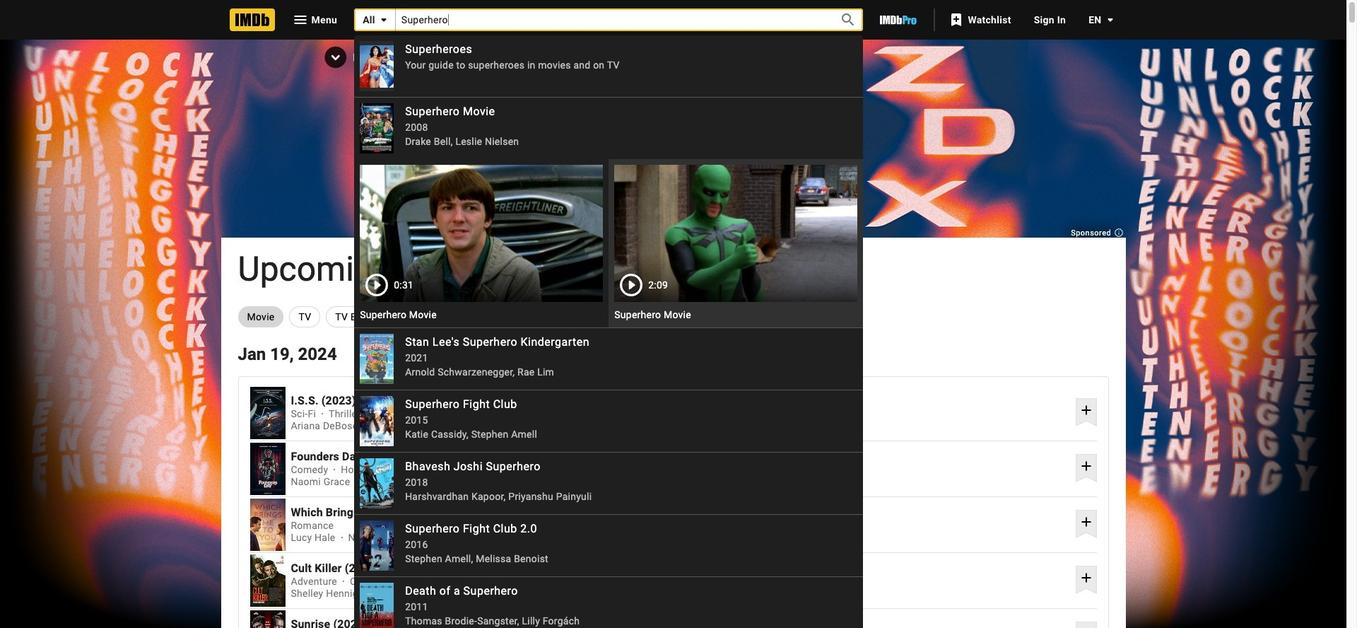 Task type: describe. For each thing, give the bounding box(es) containing it.
menu image
[[292, 11, 309, 28]]

add image
[[1078, 569, 1095, 586]]

superhero fight club image
[[360, 396, 394, 446]]

lucy hale and nat wolff in which brings me to you (2023) image
[[250, 498, 285, 551]]

jayce bartok, catherine curtin, amy hargreaves, william russ, emilia mccarthy, naomi grace, olivia nikkanen, and devin druid in founders day (2023) image
[[250, 443, 285, 495]]

add image for i.s.s. (2023) image
[[1078, 402, 1095, 418]]

arrow drop down image
[[375, 11, 392, 28]]

stan lee's superhero kindergarten image
[[360, 334, 394, 384]]

death of a superhero image
[[360, 583, 394, 628]]

add image for lucy hale and nat wolff in which brings me to you (2023) image
[[1078, 513, 1095, 530]]

i.s.s. (2023) image
[[250, 387, 285, 439]]



Task type: locate. For each thing, give the bounding box(es) containing it.
watchlist image
[[949, 11, 966, 28]]

None search field
[[354, 8, 864, 628]]

sponsored content section
[[0, 0, 1353, 628]]

home image
[[229, 8, 275, 31]]

cult killer (2024) image
[[250, 554, 285, 607]]

3 add image from the top
[[1078, 513, 1095, 530]]

superhero fight club 2.0 image
[[360, 520, 394, 571]]

superhero movie image
[[360, 103, 394, 154], [360, 165, 603, 302], [615, 165, 858, 302]]

add image for jayce bartok, catherine curtin, amy hargreaves, william russ, emilia mccarthy, naomi grace, olivia nikkanen, and devin druid in founders day (2023) 'image'
[[1078, 457, 1095, 474]]

Search IMDb text field
[[396, 9, 824, 31]]

submit search image
[[840, 12, 857, 29]]

group
[[360, 165, 603, 302], [615, 165, 858, 302], [250, 387, 285, 439], [250, 443, 285, 495], [250, 498, 285, 551], [250, 554, 285, 607], [250, 610, 285, 628]]

guy pearce and alex pettyfer in sunrise (2024) image
[[250, 610, 285, 628]]

None field
[[354, 9, 864, 628]]

list box
[[354, 35, 864, 628]]

superheroes image
[[360, 45, 394, 87]]

2 vertical spatial add image
[[1078, 513, 1095, 530]]

arrow drop down image
[[1102, 11, 1119, 28]]

2 add image from the top
[[1078, 457, 1095, 474]]

bhavesh joshi superhero image
[[360, 458, 394, 508]]

add image
[[1078, 402, 1095, 418], [1078, 457, 1095, 474], [1078, 513, 1095, 530]]

1 vertical spatial add image
[[1078, 457, 1095, 474]]

option
[[609, 159, 864, 327]]

1 add image from the top
[[1078, 402, 1095, 418]]

0 vertical spatial add image
[[1078, 402, 1095, 418]]



Task type: vqa. For each thing, say whether or not it's contained in the screenshot.
add image to the bottom
yes



